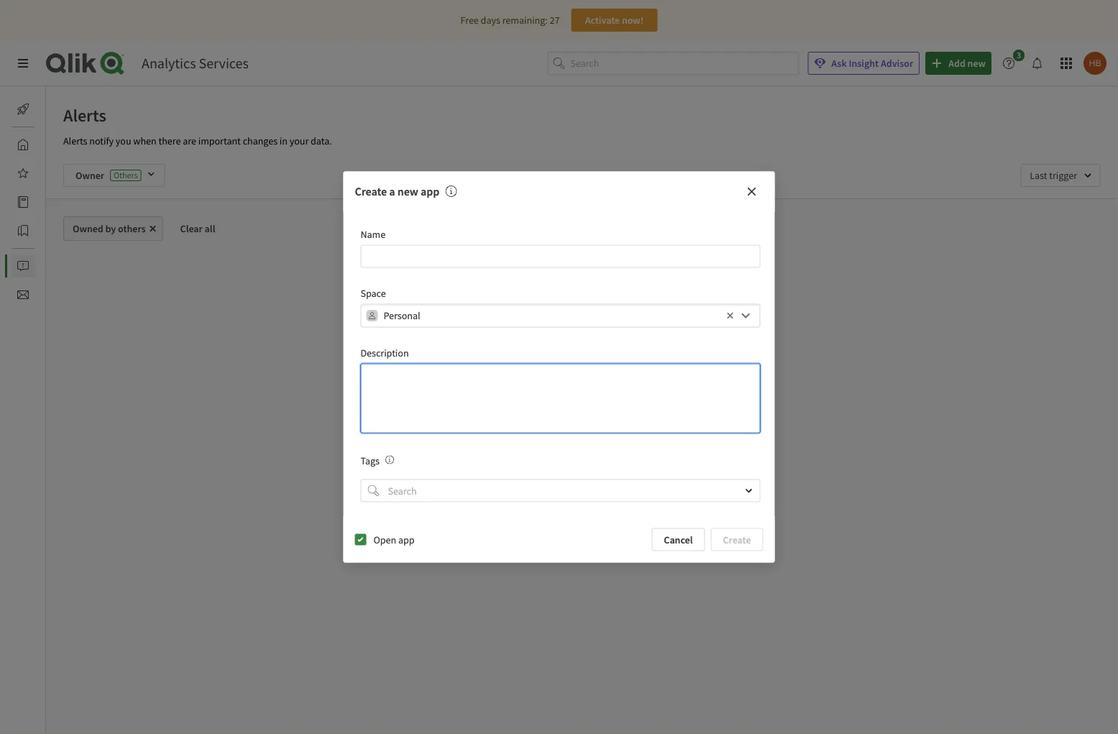Task type: vqa. For each thing, say whether or not it's contained in the screenshot.
Alerts notify you when there are important changes in your data. Alerts
yes



Task type: describe. For each thing, give the bounding box(es) containing it.
27
[[550, 14, 560, 27]]

activate now!
[[585, 14, 644, 27]]

analytics
[[142, 54, 196, 72]]

start typing a tag name. select an existing tag or create a new tag by pressing enter or comma. press backspace to remove a tag. tooltip
[[380, 454, 394, 467]]

clear
[[180, 222, 203, 235]]

cancel button
[[652, 528, 705, 551]]

by
[[105, 222, 116, 235]]

insight
[[849, 57, 879, 70]]

ask
[[832, 57, 847, 70]]

owned
[[73, 222, 103, 235]]

navigation pane element
[[0, 92, 78, 312]]

create a new app dialog
[[344, 172, 775, 563]]

space
[[361, 287, 386, 300]]

open
[[374, 533, 397, 546]]

alerts image
[[17, 260, 29, 272]]

Search text field
[[385, 479, 733, 503]]

no
[[550, 375, 564, 389]]

tags
[[361, 454, 380, 467]]

Space text field
[[384, 304, 723, 328]]

0 vertical spatial app
[[421, 185, 440, 199]]

owned by others
[[73, 222, 146, 235]]

alerts for alerts
[[63, 104, 106, 126]]

advisor
[[881, 57, 914, 70]]

notify
[[89, 135, 114, 147]]

your
[[290, 135, 309, 147]]

create for create a new app
[[355, 185, 387, 199]]

remaining:
[[503, 14, 548, 27]]

are
[[183, 135, 196, 147]]

search element
[[368, 485, 380, 497]]

when
[[133, 135, 157, 147]]

home link
[[12, 133, 71, 156]]

clear all button
[[169, 217, 227, 241]]

changes
[[243, 135, 278, 147]]

Name text field
[[361, 245, 761, 268]]

alerts for alerts notify you when there are important changes in your data.
[[63, 135, 87, 147]]

no results found
[[550, 375, 632, 389]]

favorites image
[[17, 168, 29, 179]]

cancel
[[664, 533, 693, 546]]

analytics services
[[142, 54, 249, 72]]

free
[[461, 14, 479, 27]]

catalog
[[46, 196, 78, 209]]

search image
[[368, 485, 380, 497]]

collections image
[[17, 225, 29, 237]]

create for create
[[723, 533, 751, 546]]

found
[[602, 375, 632, 389]]



Task type: locate. For each thing, give the bounding box(es) containing it.
0 vertical spatial alerts
[[63, 104, 106, 126]]

Description text field
[[361, 364, 761, 433]]

name
[[361, 228, 386, 241]]

data.
[[311, 135, 332, 147]]

results
[[567, 375, 600, 389]]

start typing a tag name. select an existing tag or create a new tag by pressing enter or comma. press backspace to remove a tag. image
[[386, 456, 394, 464]]

now!
[[622, 14, 644, 27]]

days
[[481, 14, 501, 27]]

create inside button
[[723, 533, 751, 546]]

1 vertical spatial create
[[723, 533, 751, 546]]

1 vertical spatial app
[[399, 533, 415, 546]]

alerts left notify
[[63, 135, 87, 147]]

owned by others button
[[63, 217, 163, 241]]

new
[[398, 185, 419, 199]]

alerts notify you when there are important changes in your data.
[[63, 135, 332, 147]]

0 vertical spatial create
[[355, 185, 387, 199]]

create button
[[711, 528, 764, 551]]

last trigger image
[[1021, 164, 1102, 187]]

1 horizontal spatial create
[[723, 533, 751, 546]]

create down "open" image
[[723, 533, 751, 546]]

there
[[159, 135, 181, 147]]

app right new
[[421, 185, 440, 199]]

1 alerts from the top
[[63, 104, 106, 126]]

2 alerts from the top
[[63, 135, 87, 147]]

activate now! link
[[572, 9, 658, 32]]

home
[[46, 138, 71, 151]]

in
[[280, 135, 288, 147]]

a
[[389, 185, 395, 199]]

ask insight advisor
[[832, 57, 914, 70]]

Search text field
[[571, 52, 800, 75]]

analytics services element
[[142, 54, 249, 72]]

create left a
[[355, 185, 387, 199]]

important
[[198, 135, 241, 147]]

filters region
[[46, 153, 1119, 199]]

1 vertical spatial alerts
[[63, 135, 87, 147]]

open app
[[374, 533, 415, 546]]

clear all
[[180, 222, 215, 235]]

all
[[205, 222, 215, 235]]

free days remaining: 27
[[461, 14, 560, 27]]

catalog link
[[12, 191, 78, 214]]

app right open
[[399, 533, 415, 546]]

subscriptions image
[[17, 289, 29, 301]]

app
[[421, 185, 440, 199], [399, 533, 415, 546]]

services
[[199, 54, 249, 72]]

create
[[355, 185, 387, 199], [723, 533, 751, 546]]

description
[[361, 346, 409, 359]]

1 horizontal spatial app
[[421, 185, 440, 199]]

searchbar element
[[548, 52, 800, 75]]

others
[[118, 222, 146, 235]]

you
[[116, 135, 131, 147]]

activate
[[585, 14, 620, 27]]

0 horizontal spatial create
[[355, 185, 387, 199]]

alerts
[[63, 104, 106, 126], [63, 135, 87, 147]]

alerts up notify
[[63, 104, 106, 126]]

0 horizontal spatial app
[[399, 533, 415, 546]]

open image
[[745, 487, 754, 495]]

open sidebar menu image
[[17, 58, 29, 69]]

ask insight advisor button
[[808, 52, 920, 75]]

create a new app
[[355, 185, 440, 199]]



